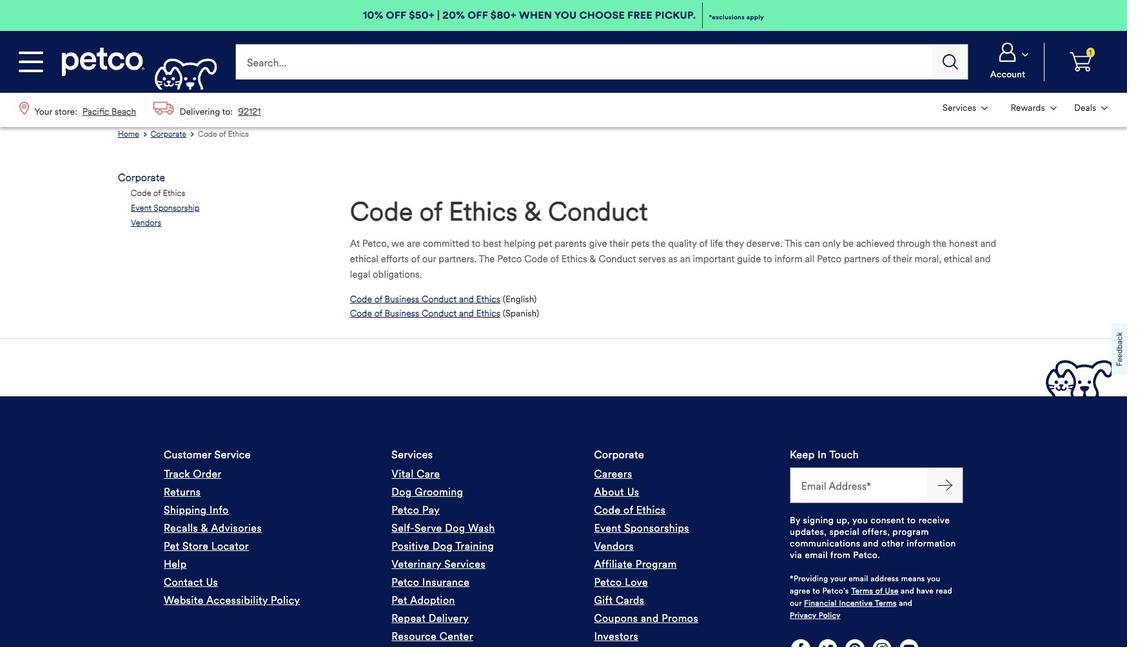 Task type: describe. For each thing, give the bounding box(es) containing it.
pet inside vital care dog grooming petco pay self-serve dog wash positive dog training veterinary services petco insurance pet adoption repeat delivery resource center
[[392, 594, 407, 607]]

are
[[407, 238, 420, 249]]

code inside careers about us code of ethics event sponsorships vendors affiliate program petco love gift cards coupons and promos investors
[[594, 504, 621, 516]]

2 ethical from the left
[[944, 253, 972, 265]]

1 vertical spatial dog
[[445, 522, 465, 534]]

1
[[1089, 48, 1092, 57]]

insurance
[[422, 576, 470, 589]]

affiliate program link
[[594, 556, 677, 574]]

1 ethical from the left
[[350, 253, 378, 265]]

1 vertical spatial corporate link
[[118, 172, 165, 184]]

help link
[[164, 556, 187, 574]]

0 horizontal spatial their
[[609, 238, 629, 249]]

program
[[893, 527, 929, 538]]

us inside careers about us code of ethics event sponsorships vendors affiliate program petco love gift cards coupons and promos investors
[[627, 486, 639, 498]]

policy inside track order returns shipping info recalls & advisories pet store locator help contact us website accessibility policy
[[271, 594, 300, 607]]

conduct down obligations.
[[422, 308, 457, 319]]

repeat delivery link
[[392, 610, 469, 628]]

10% off $50+ | 20% off $80+ when you choose free pickup.
[[363, 9, 696, 21]]

shipping
[[164, 504, 207, 516]]

info
[[210, 504, 229, 516]]

code of ethics link
[[594, 502, 666, 520]]

touch
[[830, 449, 859, 461]]

adoption
[[410, 594, 455, 607]]

apply
[[747, 13, 764, 21]]

recalls & advisories link
[[164, 520, 262, 538]]

service
[[214, 449, 251, 461]]

code of business conduct and ethics link for (english)
[[350, 293, 501, 307]]

contact us link
[[164, 574, 218, 592]]

important
[[693, 253, 735, 265]]

20%
[[443, 9, 465, 21]]

receive
[[919, 515, 950, 526]]

positive
[[392, 540, 430, 553]]

self-
[[392, 522, 415, 534]]

petco love link
[[594, 574, 648, 592]]

partners.
[[439, 253, 477, 265]]

to left best in the top of the page
[[472, 238, 481, 249]]

resource
[[392, 631, 437, 643]]

event inside careers about us code of ethics event sponsorships vendors affiliate program petco love gift cards coupons and promos investors
[[594, 522, 621, 534]]

petco down helping
[[497, 253, 522, 265]]

honest
[[949, 238, 978, 249]]

2 off from the left
[[468, 9, 488, 21]]

|
[[437, 9, 440, 21]]

help
[[164, 558, 187, 571]]

ethics inside corporate code of ethics event sponsorship vendors
[[163, 188, 185, 199]]

delivery
[[429, 613, 469, 625]]

website accessibility policy link
[[164, 592, 300, 610]]

*exclusions apply
[[709, 13, 764, 21]]

up,
[[837, 515, 850, 526]]

give
[[589, 238, 607, 249]]

code inside corporate code of ethics event sponsorship vendors
[[131, 188, 151, 199]]

investors link
[[594, 628, 639, 646]]

agree
[[790, 587, 811, 596]]

0 horizontal spatial terms
[[851, 587, 873, 596]]

the
[[479, 253, 495, 265]]

efforts
[[381, 253, 409, 265]]

track order link
[[164, 465, 222, 484]]

track order returns shipping info recalls & advisories pet store locator help contact us website accessibility policy
[[164, 468, 300, 607]]

financial
[[804, 599, 837, 608]]

1 business from the top
[[385, 294, 419, 305]]

an
[[680, 253, 690, 265]]

accessibility
[[206, 594, 268, 607]]

conduct up give
[[548, 196, 648, 227]]

best
[[483, 238, 502, 249]]

store
[[183, 540, 209, 553]]

corporate inside corporate code of ethics event sponsorship vendors
[[118, 172, 165, 184]]

coupons and promos link
[[594, 610, 698, 628]]

vital
[[392, 468, 414, 480]]

when
[[519, 9, 552, 21]]

coupons
[[594, 613, 638, 625]]

signing
[[803, 515, 834, 526]]

care
[[417, 468, 440, 480]]

0 vertical spatial vendors link
[[131, 217, 161, 229]]

other
[[882, 538, 904, 549]]

contact
[[164, 576, 203, 589]]

2 list from the left
[[934, 93, 1117, 123]]

vital care link
[[392, 465, 440, 484]]

updates,
[[790, 527, 827, 538]]

1 the from the left
[[652, 238, 666, 249]]

committed
[[423, 238, 470, 249]]

through
[[897, 238, 931, 249]]

0 vertical spatial corporate link
[[151, 127, 195, 141]]

they
[[726, 238, 744, 249]]

code of business conduct and ethics link for (spanish)
[[350, 307, 501, 322]]

affiliate
[[594, 558, 633, 571]]

(spanish)
[[503, 308, 539, 319]]

0 horizontal spatial you
[[554, 9, 577, 21]]

order
[[193, 468, 222, 480]]

sidebar navigation element
[[118, 172, 313, 229]]

petco's terms of use
[[823, 587, 899, 596]]

2 vertical spatial corporate
[[594, 449, 644, 461]]

home
[[118, 129, 139, 139]]

petco,
[[362, 238, 389, 249]]

email inside by signing up, you consent to receive updates, special offers, program communications and other information via email from petco.
[[805, 550, 828, 561]]

read
[[936, 587, 952, 596]]

careers
[[594, 468, 632, 480]]

veterinary
[[392, 558, 441, 571]]

conduct inside at petco, we are committed to best helping pet parents give their pets the quality of life they deserve. this can only be achieved through the honest and ethical efforts of our partners. the petco code of ethics & conduct serves as an important guide to inform all petco partners of their moral, ethical and legal obligations.
[[599, 253, 636, 265]]

promos
[[662, 613, 698, 625]]

1 carat down icon 13 button from the left
[[935, 94, 996, 122]]

from
[[831, 550, 851, 561]]

petco insurance link
[[392, 574, 470, 592]]

$80+
[[491, 9, 517, 21]]

you inside by signing up, you consent to receive updates, special offers, program communications and other information via email from petco.
[[852, 515, 868, 526]]

love
[[625, 576, 648, 589]]

to inside *providing your email address means you agree to
[[813, 587, 820, 596]]

of inside corporate code of ethics event sponsorship vendors
[[153, 188, 161, 199]]

can
[[805, 238, 820, 249]]

investors
[[594, 631, 639, 643]]

careers about us code of ethics event sponsorships vendors affiliate program petco love gift cards coupons and promos investors
[[594, 468, 698, 643]]

repeat
[[392, 613, 426, 625]]

at
[[350, 238, 360, 249]]

you inside *providing your email address means you agree to
[[927, 574, 941, 583]]

to down deserve.
[[764, 253, 772, 265]]

code of business conduct and ethics (english) code of business conduct and ethics (spanish)
[[350, 294, 539, 319]]

2 carat down icon 13 button from the left
[[998, 94, 1064, 122]]

*providing
[[790, 574, 828, 583]]

offers,
[[862, 527, 890, 538]]



Task type: vqa. For each thing, say whether or not it's contained in the screenshot.
the bottom New
no



Task type: locate. For each thing, give the bounding box(es) containing it.
1 horizontal spatial our
[[790, 599, 802, 608]]

None email field
[[790, 467, 927, 504]]

0 vertical spatial business
[[385, 294, 419, 305]]

off right "20%"
[[468, 9, 488, 21]]

privacy policy link
[[790, 610, 841, 622]]

0 horizontal spatial carat down icon 13 button
[[977, 43, 1039, 81]]

conduct down partners. at the left top of page
[[422, 294, 457, 305]]

0 vertical spatial carat down icon 13 button
[[977, 43, 1039, 81]]

0 horizontal spatial vendors
[[131, 218, 161, 228]]

1 vertical spatial their
[[893, 253, 912, 265]]

resource center link
[[392, 628, 473, 646]]

carat down icon 13 button
[[935, 94, 996, 122], [998, 94, 1064, 122]]

services inside vital care dog grooming petco pay self-serve dog wash positive dog training veterinary services petco insurance pet adoption repeat delivery resource center
[[444, 558, 486, 571]]

1 horizontal spatial pet
[[392, 594, 407, 607]]

gift cards link
[[594, 592, 645, 610]]

returns link
[[164, 484, 201, 502]]

us up website accessibility policy link
[[206, 576, 218, 589]]

email down communications
[[805, 550, 828, 561]]

1 vertical spatial &
[[590, 253, 596, 265]]

communications
[[790, 538, 861, 549]]

1 vertical spatial business
[[385, 308, 419, 319]]

sponsorships
[[624, 522, 689, 534]]

to up program
[[907, 515, 916, 526]]

of
[[219, 129, 226, 139], [153, 188, 161, 199], [420, 196, 442, 227], [699, 238, 708, 249], [411, 253, 420, 265], [550, 253, 559, 265], [882, 253, 891, 265], [374, 294, 382, 305], [374, 308, 382, 319], [624, 504, 633, 516], [876, 587, 883, 596]]

*providing your email address means you agree to
[[790, 574, 941, 596]]

petco down only
[[817, 253, 842, 265]]

to inside by signing up, you consent to receive updates, special offers, program communications and other information via email from petco.
[[907, 515, 916, 526]]

1 vertical spatial pet
[[392, 594, 407, 607]]

code inside at petco, we are committed to best helping pet parents give their pets the quality of life they deserve. this can only be achieved through the honest and ethical efforts of our partners. the petco code of ethics & conduct serves as an important guide to inform all petco partners of their moral, ethical and legal obligations.
[[524, 253, 548, 265]]

to
[[472, 238, 481, 249], [764, 253, 772, 265], [907, 515, 916, 526], [813, 587, 820, 596]]

0 vertical spatial pet
[[164, 540, 180, 553]]

and inside by signing up, you consent to receive updates, special offers, program communications and other information via email from petco.
[[863, 538, 879, 549]]

1 horizontal spatial vendors link
[[594, 538, 634, 556]]

terms inside financial incentive terms and privacy policy
[[875, 599, 897, 608]]

2 vertical spatial &
[[201, 522, 208, 534]]

event down 'code of ethics' link
[[594, 522, 621, 534]]

ethics inside at petco, we are committed to best helping pet parents give their pets the quality of life they deserve. this can only be achieved through the honest and ethical efforts of our partners. the petco code of ethics & conduct serves as an important guide to inform all petco partners of their moral, ethical and legal obligations.
[[561, 253, 587, 265]]

us up 'code of ethics' link
[[627, 486, 639, 498]]

1 horizontal spatial policy
[[819, 612, 841, 621]]

0 vertical spatial their
[[609, 238, 629, 249]]

1 vertical spatial vendors
[[594, 540, 634, 553]]

email inside *providing your email address means you agree to
[[849, 574, 869, 583]]

carat down icon 13 button right search image
[[977, 43, 1039, 81]]

you right the up,
[[852, 515, 868, 526]]

serve
[[415, 522, 442, 534]]

terms up incentive
[[851, 587, 873, 596]]

0 vertical spatial us
[[627, 486, 639, 498]]

1 list from the left
[[10, 93, 270, 127]]

2 business from the top
[[385, 308, 419, 319]]

their right give
[[609, 238, 629, 249]]

dog up the positive dog training link at the bottom left of the page
[[445, 522, 465, 534]]

services down training
[[444, 558, 486, 571]]

1 horizontal spatial vendors
[[594, 540, 634, 553]]

0 horizontal spatial vendors link
[[131, 217, 161, 229]]

shipping info link
[[164, 502, 229, 520]]

corporate link
[[151, 127, 195, 141], [118, 172, 165, 184]]

1 code of business conduct and ethics link from the top
[[350, 293, 501, 307]]

conduct down give
[[599, 253, 636, 265]]

0 vertical spatial event
[[131, 203, 152, 214]]

the
[[652, 238, 666, 249], [933, 238, 947, 249]]

1 horizontal spatial the
[[933, 238, 947, 249]]

information
[[907, 538, 956, 549]]

serves
[[639, 253, 666, 265]]

carat down icon 13 button
[[977, 43, 1039, 81], [1067, 94, 1116, 122]]

financial incentive terms link
[[804, 598, 897, 610]]

our down agree
[[790, 599, 802, 608]]

&
[[524, 196, 542, 227], [590, 253, 596, 265], [201, 522, 208, 534]]

policy right accessibility
[[271, 594, 300, 607]]

code of ethics & conduct
[[350, 196, 648, 227]]

keep
[[790, 449, 815, 461]]

quality
[[668, 238, 697, 249]]

ethics inside careers about us code of ethics event sponsorships vendors affiliate program petco love gift cards coupons and promos investors
[[636, 504, 666, 516]]

deserve.
[[746, 238, 783, 249]]

petco inside careers about us code of ethics event sponsorships vendors affiliate program petco love gift cards coupons and promos investors
[[594, 576, 622, 589]]

1 vertical spatial corporate
[[118, 172, 165, 184]]

& inside track order returns shipping info recalls & advisories pet store locator help contact us website accessibility policy
[[201, 522, 208, 534]]

our down committed
[[422, 253, 436, 265]]

petco up gift
[[594, 576, 622, 589]]

code of ethics
[[198, 129, 249, 139]]

and inside and have read our
[[901, 587, 914, 596]]

0 horizontal spatial policy
[[271, 594, 300, 607]]

veterinary services link
[[392, 556, 486, 574]]

pet inside track order returns shipping info recalls & advisories pet store locator help contact us website accessibility policy
[[164, 540, 180, 553]]

1 horizontal spatial email
[[849, 574, 869, 583]]

us
[[627, 486, 639, 498], [206, 576, 218, 589]]

1 horizontal spatial their
[[893, 253, 912, 265]]

customer service
[[164, 449, 251, 461]]

positive dog training link
[[392, 538, 494, 556]]

1 vertical spatial email
[[849, 574, 869, 583]]

0 vertical spatial corporate
[[151, 129, 186, 139]]

1 link
[[1050, 43, 1112, 81]]

& inside at petco, we are committed to best helping pet parents give their pets the quality of life they deserve. this can only be achieved through the honest and ethical efforts of our partners. the petco code of ethics & conduct serves as an important guide to inform all petco partners of their moral, ethical and legal obligations.
[[590, 253, 596, 265]]

1 vertical spatial carat down icon 13 button
[[1067, 94, 1116, 122]]

0 vertical spatial policy
[[271, 594, 300, 607]]

our
[[422, 253, 436, 265], [790, 599, 802, 608]]

vendors inside careers about us code of ethics event sponsorships vendors affiliate program petco love gift cards coupons and promos investors
[[594, 540, 634, 553]]

special
[[830, 527, 860, 538]]

legal
[[350, 269, 370, 280]]

& up 'pet'
[[524, 196, 542, 227]]

1 horizontal spatial you
[[852, 515, 868, 526]]

us inside track order returns shipping info recalls & advisories pet store locator help contact us website accessibility policy
[[206, 576, 218, 589]]

1 horizontal spatial carat down icon 13 button
[[1067, 94, 1116, 122]]

policy inside financial incentive terms and privacy policy
[[819, 612, 841, 621]]

center
[[440, 631, 473, 643]]

petco up self- at the bottom left of the page
[[392, 504, 419, 516]]

vendors link down event sponsorship link
[[131, 217, 161, 229]]

incentive
[[839, 599, 873, 608]]

policy down financial
[[819, 612, 841, 621]]

free
[[628, 9, 653, 21]]

services
[[392, 449, 433, 461], [444, 558, 486, 571]]

1 horizontal spatial off
[[468, 9, 488, 21]]

choose
[[579, 9, 625, 21]]

event sponsorship link
[[131, 203, 200, 214]]

off right 10%
[[386, 9, 406, 21]]

pet up "help"
[[164, 540, 180, 553]]

1 horizontal spatial ethical
[[944, 253, 972, 265]]

keep in touch
[[790, 449, 859, 461]]

code of business conduct and ethics link
[[350, 293, 501, 307], [350, 307, 501, 322]]

2 vertical spatial you
[[927, 574, 941, 583]]

conduct
[[548, 196, 648, 227], [599, 253, 636, 265], [422, 294, 457, 305], [422, 308, 457, 319]]

1 off from the left
[[386, 9, 406, 21]]

corporate up event sponsorship link
[[118, 172, 165, 184]]

carat down icon 13 image
[[1022, 53, 1029, 57], [982, 106, 988, 110], [1050, 106, 1057, 110], [1102, 106, 1108, 110]]

0 horizontal spatial &
[[201, 522, 208, 534]]

of inside careers about us code of ethics event sponsorships vendors affiliate program petco love gift cards coupons and promos investors
[[624, 504, 633, 516]]

their down through on the right of the page
[[893, 253, 912, 265]]

0 horizontal spatial event
[[131, 203, 152, 214]]

the up moral,
[[933, 238, 947, 249]]

0 vertical spatial dog
[[392, 486, 412, 498]]

corporate right home link
[[151, 129, 186, 139]]

& down give
[[590, 253, 596, 265]]

2 the from the left
[[933, 238, 947, 249]]

0 vertical spatial terms
[[851, 587, 873, 596]]

corporate link up event sponsorship link
[[118, 172, 165, 184]]

1 horizontal spatial us
[[627, 486, 639, 498]]

dog grooming link
[[392, 484, 463, 502]]

2 horizontal spatial &
[[590, 253, 596, 265]]

1 horizontal spatial event
[[594, 522, 621, 534]]

guide
[[737, 253, 761, 265]]

email
[[805, 550, 828, 561], [849, 574, 869, 583]]

0 vertical spatial vendors
[[131, 218, 161, 228]]

event inside corporate code of ethics event sponsorship vendors
[[131, 203, 152, 214]]

1 vertical spatial vendors link
[[594, 538, 634, 556]]

vendors up affiliate
[[594, 540, 634, 553]]

their
[[609, 238, 629, 249], [893, 253, 912, 265]]

petco pay link
[[392, 502, 440, 520]]

1 horizontal spatial carat down icon 13 button
[[998, 94, 1064, 122]]

petco down the veterinary at the left bottom of the page
[[392, 576, 419, 589]]

corporate up "careers"
[[594, 449, 644, 461]]

terms down use
[[875, 599, 897, 608]]

corporate link right home link
[[151, 127, 195, 141]]

locator
[[212, 540, 249, 553]]

1 vertical spatial policy
[[819, 612, 841, 621]]

vendors link up affiliate
[[594, 538, 634, 556]]

be
[[843, 238, 854, 249]]

0 horizontal spatial off
[[386, 9, 406, 21]]

0 horizontal spatial the
[[652, 238, 666, 249]]

carat down icon 13 button down 1 link
[[1067, 94, 1116, 122]]

0 vertical spatial our
[[422, 253, 436, 265]]

your
[[830, 574, 847, 583]]

1 vertical spatial terms
[[875, 599, 897, 608]]

privacy
[[790, 612, 817, 621]]

customer
[[164, 449, 212, 461]]

1 vertical spatial our
[[790, 599, 802, 608]]

*exclusions
[[709, 13, 745, 21]]

ethical up legal
[[350, 253, 378, 265]]

the up serves on the right top
[[652, 238, 666, 249]]

dog down self-serve dog wash link
[[433, 540, 453, 553]]

(english)
[[503, 294, 537, 305]]

0 horizontal spatial services
[[392, 449, 433, 461]]

by signing up, you consent to receive updates, special offers, program communications and other information via email from petco.
[[790, 515, 956, 561]]

& up pet store locator link on the bottom of the page
[[201, 522, 208, 534]]

0 horizontal spatial pet
[[164, 540, 180, 553]]

ethical down honest
[[944, 253, 972, 265]]

0 horizontal spatial email
[[805, 550, 828, 561]]

you up have
[[927, 574, 941, 583]]

list
[[10, 93, 270, 127], [934, 93, 1117, 123]]

dog down vital
[[392, 486, 412, 498]]

2 horizontal spatial you
[[927, 574, 941, 583]]

0 horizontal spatial list
[[10, 93, 270, 127]]

2 code of business conduct and ethics link from the top
[[350, 307, 501, 322]]

moral,
[[915, 253, 942, 265]]

0 horizontal spatial our
[[422, 253, 436, 265]]

partners
[[844, 253, 880, 265]]

vendors down event sponsorship link
[[131, 218, 161, 228]]

0 vertical spatial you
[[554, 9, 577, 21]]

1 vertical spatial services
[[444, 558, 486, 571]]

1 horizontal spatial services
[[444, 558, 486, 571]]

0 vertical spatial email
[[805, 550, 828, 561]]

1 vertical spatial you
[[852, 515, 868, 526]]

1 horizontal spatial &
[[524, 196, 542, 227]]

email up petco's terms of use
[[849, 574, 869, 583]]

have
[[917, 587, 934, 596]]

0 horizontal spatial ethical
[[350, 253, 378, 265]]

vendors inside corporate code of ethics event sponsorship vendors
[[131, 218, 161, 228]]

event left sponsorship
[[131, 203, 152, 214]]

self-serve dog wash link
[[392, 520, 495, 538]]

search image
[[943, 54, 958, 70]]

wash
[[468, 522, 495, 534]]

our inside at petco, we are committed to best helping pet parents give their pets the quality of life they deserve. this can only be achieved through the honest and ethical efforts of our partners. the petco code of ethics & conduct serves as an important guide to inform all petco partners of their moral, ethical and legal obligations.
[[422, 253, 436, 265]]

cards
[[616, 594, 645, 607]]

1 vertical spatial us
[[206, 576, 218, 589]]

arrow right 12 button
[[927, 467, 963, 504]]

and inside careers about us code of ethics event sponsorships vendors affiliate program petco love gift cards coupons and promos investors
[[641, 613, 659, 625]]

0 horizontal spatial carat down icon 13 button
[[935, 94, 996, 122]]

all
[[805, 253, 815, 265]]

submit email address image
[[937, 478, 953, 493]]

2 vertical spatial dog
[[433, 540, 453, 553]]

services up the vital care link
[[392, 449, 433, 461]]

our inside and have read our
[[790, 599, 802, 608]]

you right when
[[554, 9, 577, 21]]

to up financial
[[813, 587, 820, 596]]

0 vertical spatial &
[[524, 196, 542, 227]]

1 vertical spatial event
[[594, 522, 621, 534]]

policy
[[271, 594, 300, 607], [819, 612, 841, 621]]

0 vertical spatial services
[[392, 449, 433, 461]]

dog
[[392, 486, 412, 498], [445, 522, 465, 534], [433, 540, 453, 553]]

corporate
[[151, 129, 186, 139], [118, 172, 165, 184], [594, 449, 644, 461]]

1 horizontal spatial list
[[934, 93, 1117, 123]]

0 horizontal spatial us
[[206, 576, 218, 589]]

careers link
[[594, 465, 632, 484]]

you
[[554, 9, 577, 21], [852, 515, 868, 526], [927, 574, 941, 583]]

1 horizontal spatial terms
[[875, 599, 897, 608]]

website
[[164, 594, 204, 607]]

10%
[[363, 9, 383, 21]]

and inside financial incentive terms and privacy policy
[[899, 599, 913, 608]]

about
[[594, 486, 624, 498]]

petco.
[[853, 550, 880, 561]]

only
[[823, 238, 841, 249]]

pickup.
[[655, 9, 696, 21]]

pet up repeat
[[392, 594, 407, 607]]

off
[[386, 9, 406, 21], [468, 9, 488, 21]]

ethics
[[228, 129, 249, 139], [163, 188, 185, 199], [449, 196, 518, 227], [561, 253, 587, 265], [476, 294, 501, 305], [476, 308, 501, 319], [636, 504, 666, 516]]

Search search field
[[236, 44, 933, 80]]



